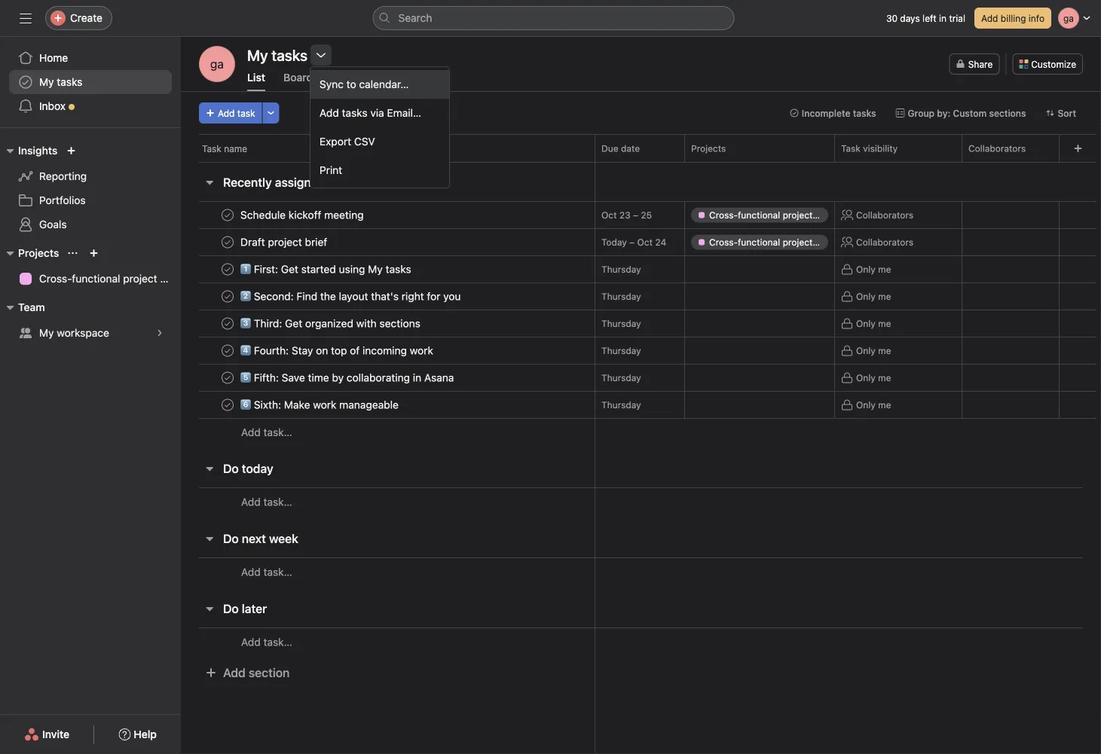 Task type: locate. For each thing, give the bounding box(es) containing it.
reporting link
[[9, 164, 172, 188]]

3 completed checkbox from the top
[[219, 287, 237, 306]]

completed image for 4️⃣ fourth: stay on top of incoming work 'text field' at the top of page
[[219, 342, 237, 360]]

completed image
[[219, 206, 237, 224], [219, 260, 237, 278], [219, 315, 237, 333], [219, 342, 237, 360]]

0 vertical spatial collaborators
[[968, 143, 1026, 154]]

add left section
[[223, 666, 246, 680]]

visibility
[[863, 143, 898, 154]]

collaborators
[[968, 143, 1026, 154], [856, 210, 913, 220], [856, 237, 913, 248]]

oct left 23 on the right top
[[601, 210, 617, 220]]

my inside the 'teams' "element"
[[39, 327, 54, 339]]

2 add task… row from the top
[[181, 488, 1101, 516]]

tasks for incomplete
[[853, 108, 876, 118]]

2️⃣ Second: Find the layout that's right for you text field
[[237, 289, 465, 304]]

add task… for later
[[241, 636, 292, 648]]

recently
[[223, 175, 272, 190]]

draft project brief cell
[[181, 228, 595, 256]]

2 completed image from the top
[[219, 260, 237, 278]]

Completed checkbox
[[219, 233, 237, 251], [219, 260, 237, 278], [219, 287, 237, 306], [219, 315, 237, 333], [219, 369, 237, 387]]

1 add task… button from the top
[[241, 424, 292, 441]]

completed checkbox for 5️⃣ fifth: save time by collaborating in asana text field
[[219, 369, 237, 387]]

new image
[[67, 146, 76, 155]]

6️⃣ Sixth: Make work manageable text field
[[237, 398, 403, 413]]

1 vertical spatial my
[[39, 327, 54, 339]]

task… down week
[[263, 566, 292, 578]]

0 vertical spatial projects
[[691, 143, 726, 154]]

collapse task list for this section image for do today
[[203, 463, 216, 475]]

1 vertical spatial collapse task list for this section image
[[203, 603, 216, 615]]

insights
[[18, 144, 58, 157]]

2 add task… from the top
[[241, 496, 292, 508]]

4 me from the top
[[878, 346, 891, 356]]

add
[[981, 13, 998, 23], [320, 107, 339, 119], [218, 108, 235, 118], [241, 426, 261, 439], [241, 496, 261, 508], [241, 566, 261, 578], [241, 636, 261, 648], [223, 666, 246, 680]]

projects inside projects dropdown button
[[18, 247, 59, 259]]

add down next
[[241, 566, 261, 578]]

add task… down 'do next week' button
[[241, 566, 292, 578]]

5️⃣ Fifth: Save time by collaborating in Asana text field
[[237, 370, 458, 385]]

left
[[922, 13, 936, 23]]

add task… button down 'do next week' button
[[241, 564, 292, 581]]

4 completed image from the top
[[219, 342, 237, 360]]

my for my tasks
[[39, 76, 54, 88]]

see details, my workspace image
[[155, 329, 164, 338]]

1 vertical spatial collaborators
[[856, 210, 913, 220]]

completed checkbox inside 3️⃣ third: get organized with sections cell
[[219, 315, 237, 333]]

1 task from the left
[[202, 143, 221, 154]]

1 only me from the top
[[856, 264, 891, 275]]

1 thursday from the top
[[601, 264, 641, 275]]

1 completed checkbox from the top
[[219, 206, 237, 224]]

my down the team at top
[[39, 327, 54, 339]]

home
[[39, 52, 68, 64]]

add task… button down today
[[241, 494, 292, 511]]

5 only me from the top
[[856, 373, 891, 383]]

4 thursday from the top
[[601, 346, 641, 356]]

task left name at the left
[[202, 143, 221, 154]]

collapse task list for this section image
[[203, 176, 216, 188], [203, 533, 216, 545]]

1 add task… from the top
[[241, 426, 292, 439]]

do inside do later "button"
[[223, 602, 239, 616]]

my workspace link
[[9, 321, 172, 345]]

1 horizontal spatial task
[[841, 143, 860, 154]]

my
[[39, 76, 54, 88], [39, 327, 54, 339]]

completed checkbox for 1️⃣ first: get started using my tasks text field
[[219, 260, 237, 278]]

1 vertical spatial projects
[[18, 247, 59, 259]]

6️⃣ sixth: make work manageable cell
[[181, 391, 595, 419]]

completed image inside schedule kickoff meeting "cell"
[[219, 206, 237, 224]]

6 only from the top
[[856, 400, 876, 410]]

0 horizontal spatial oct
[[601, 210, 617, 220]]

1 me from the top
[[878, 264, 891, 275]]

2 my from the top
[[39, 327, 54, 339]]

1 vertical spatial collapse task list for this section image
[[203, 533, 216, 545]]

my tasks
[[39, 76, 82, 88]]

0 vertical spatial collapse task list for this section image
[[203, 463, 216, 475]]

4 only from the top
[[856, 346, 876, 356]]

1 completed image from the top
[[219, 233, 237, 251]]

task… for next
[[263, 566, 292, 578]]

25
[[641, 210, 652, 220]]

header recently assigned tree grid
[[181, 200, 1101, 446]]

share
[[968, 59, 993, 69]]

collapse task list for this section image left do later "button"
[[203, 603, 216, 615]]

tasks inside dropdown button
[[853, 108, 876, 118]]

1️⃣ First: Get started using My tasks text field
[[237, 262, 416, 277]]

1 completed image from the top
[[219, 206, 237, 224]]

trial
[[949, 13, 965, 23]]

2 completed image from the top
[[219, 287, 237, 306]]

my tasks link
[[9, 70, 172, 94]]

add task… row
[[181, 418, 1101, 446], [181, 488, 1101, 516], [181, 558, 1101, 586], [181, 628, 1101, 656]]

task… up section
[[263, 636, 292, 648]]

do left next
[[223, 532, 239, 546]]

do next week button
[[223, 525, 298, 552]]

add task… row for do next week
[[181, 558, 1101, 586]]

add left "task"
[[218, 108, 235, 118]]

tasks inside the global 'element'
[[57, 76, 82, 88]]

0 vertical spatial my
[[39, 76, 54, 88]]

row containing task name
[[181, 134, 1101, 162]]

2 do from the top
[[223, 532, 239, 546]]

0 vertical spatial completed checkbox
[[219, 206, 237, 224]]

hide sidebar image
[[20, 12, 32, 24]]

teams element
[[0, 294, 181, 348]]

team
[[18, 301, 45, 313]]

invite
[[42, 728, 69, 741]]

show options, current sort, top image
[[68, 249, 77, 258]]

4 task… from the top
[[263, 636, 292, 648]]

collapse task list for this section image left do today button
[[203, 463, 216, 475]]

completed checkbox inside 6️⃣ sixth: make work manageable "cell"
[[219, 396, 237, 414]]

4 completed image from the top
[[219, 396, 237, 414]]

Schedule kickoff meeting text field
[[237, 208, 368, 223]]

recently assigned button
[[223, 169, 325, 196]]

–
[[633, 210, 638, 220], [629, 237, 635, 248]]

tasks down home
[[57, 76, 82, 88]]

6 thursday from the top
[[601, 400, 641, 410]]

completed image inside 1️⃣ first: get started using my tasks cell
[[219, 260, 237, 278]]

collapse task list for this section image for header recently assigned tree grid
[[203, 176, 216, 188]]

functional
[[72, 272, 120, 285]]

3 me from the top
[[878, 318, 891, 329]]

3 thursday from the top
[[601, 318, 641, 329]]

cross-functional project plan
[[39, 272, 181, 285]]

only for linked projects for 3️⃣ third: get organized with sections cell
[[856, 318, 876, 329]]

completed checkbox inside 4️⃣ fourth: stay on top of incoming work cell
[[219, 342, 237, 360]]

collapse task list for this section image left next
[[203, 533, 216, 545]]

2 collapse task list for this section image from the top
[[203, 533, 216, 545]]

completed checkbox inside 5️⃣ fifth: save time by collaborating in asana 'cell'
[[219, 369, 237, 387]]

completed checkbox for 4️⃣ fourth: stay on top of incoming work 'text field' at the top of page
[[219, 342, 237, 360]]

task… for later
[[263, 636, 292, 648]]

add task… button up today
[[241, 424, 292, 441]]

2 completed checkbox from the top
[[219, 342, 237, 360]]

ga
[[210, 57, 224, 71]]

add up do today button
[[241, 426, 261, 439]]

my up inbox
[[39, 76, 54, 88]]

add task… inside header recently assigned tree grid
[[241, 426, 292, 439]]

thursday for 1️⃣ first: get started using my tasks cell
[[601, 264, 641, 275]]

1 task… from the top
[[263, 426, 292, 439]]

completed image inside 4️⃣ fourth: stay on top of incoming work cell
[[219, 342, 237, 360]]

2 completed checkbox from the top
[[219, 260, 237, 278]]

3 completed checkbox from the top
[[219, 396, 237, 414]]

completed image inside 6️⃣ sixth: make work manageable "cell"
[[219, 396, 237, 414]]

search button
[[373, 6, 734, 30]]

3 task… from the top
[[263, 566, 292, 578]]

– right today
[[629, 237, 635, 248]]

add task… button up section
[[241, 634, 292, 651]]

5 me from the top
[[878, 373, 891, 383]]

3 add task… button from the top
[[241, 564, 292, 581]]

2 horizontal spatial tasks
[[853, 108, 876, 118]]

more actions image
[[266, 109, 276, 118]]

task… up week
[[263, 496, 292, 508]]

add task… row for do later
[[181, 628, 1101, 656]]

1 add task… row from the top
[[181, 418, 1101, 446]]

4 only me from the top
[[856, 346, 891, 356]]

only for linked projects for 4️⃣ fourth: stay on top of incoming work cell
[[856, 346, 876, 356]]

export
[[320, 135, 351, 148]]

3 add task… from the top
[[241, 566, 292, 578]]

list link
[[247, 71, 265, 91]]

only me
[[856, 264, 891, 275], [856, 291, 891, 302], [856, 318, 891, 329], [856, 346, 891, 356], [856, 373, 891, 383], [856, 400, 891, 410]]

add task… down today
[[241, 496, 292, 508]]

1️⃣ first: get started using my tasks cell
[[181, 255, 595, 283]]

do today
[[223, 462, 273, 476]]

invite button
[[14, 721, 79, 748]]

to
[[346, 78, 356, 90]]

completed image for schedule kickoff meeting text box
[[219, 206, 237, 224]]

tasks left via
[[342, 107, 367, 119]]

0 vertical spatial do
[[223, 462, 239, 476]]

0 horizontal spatial tasks
[[57, 76, 82, 88]]

0 horizontal spatial projects
[[18, 247, 59, 259]]

tasks for my
[[57, 76, 82, 88]]

name
[[224, 143, 247, 154]]

task inside column header
[[202, 143, 221, 154]]

linked projects for 3️⃣ third: get organized with sections cell
[[684, 310, 835, 338]]

ga button
[[199, 46, 235, 82]]

0 vertical spatial collapse task list for this section image
[[203, 176, 216, 188]]

task
[[202, 143, 221, 154], [841, 143, 860, 154]]

do inside 'do next week' button
[[223, 532, 239, 546]]

2 collapse task list for this section image from the top
[[203, 603, 216, 615]]

2 task from the left
[[841, 143, 860, 154]]

2 vertical spatial collaborators
[[856, 237, 913, 248]]

add task… button for later
[[241, 634, 292, 651]]

3 completed image from the top
[[219, 369, 237, 387]]

1 my from the top
[[39, 76, 54, 88]]

30
[[886, 13, 898, 23]]

do
[[223, 462, 239, 476], [223, 532, 239, 546], [223, 602, 239, 616]]

oct left 24
[[637, 237, 653, 248]]

custom
[[953, 108, 987, 118]]

1 do from the top
[[223, 462, 239, 476]]

linked projects for 6️⃣ sixth: make work manageable cell
[[684, 391, 835, 419]]

1 vertical spatial do
[[223, 532, 239, 546]]

4 add task… row from the top
[[181, 628, 1101, 656]]

do left today
[[223, 462, 239, 476]]

6 only me from the top
[[856, 400, 891, 410]]

1 vertical spatial –
[[629, 237, 635, 248]]

1 horizontal spatial tasks
[[342, 107, 367, 119]]

completed image
[[219, 233, 237, 251], [219, 287, 237, 306], [219, 369, 237, 387], [219, 396, 237, 414]]

0 horizontal spatial task
[[202, 143, 221, 154]]

only me for linked projects for 3️⃣ third: get organized with sections cell
[[856, 318, 891, 329]]

my inside the global 'element'
[[39, 76, 54, 88]]

do later
[[223, 602, 267, 616]]

completed checkbox for schedule kickoff meeting text box
[[219, 206, 237, 224]]

4 completed checkbox from the top
[[219, 315, 237, 333]]

task left visibility
[[841, 143, 860, 154]]

oct
[[601, 210, 617, 220], [637, 237, 653, 248]]

2 vertical spatial completed checkbox
[[219, 396, 237, 414]]

do inside do today button
[[223, 462, 239, 476]]

add task… button for next
[[241, 564, 292, 581]]

2 only me from the top
[[856, 291, 891, 302]]

me for the linked projects for 5️⃣ fifth: save time by collaborating in asana cell
[[878, 373, 891, 383]]

global element
[[0, 37, 181, 127]]

3 only me from the top
[[856, 318, 891, 329]]

thursday for 2️⃣ second: find the layout that's right for you cell
[[601, 291, 641, 302]]

add billing info
[[981, 13, 1044, 23]]

task…
[[263, 426, 292, 439], [263, 496, 292, 508], [263, 566, 292, 578], [263, 636, 292, 648]]

row
[[181, 134, 1101, 162], [199, 161, 1096, 163], [181, 200, 1101, 230], [181, 227, 1101, 257], [181, 254, 1101, 284], [181, 281, 1101, 312], [181, 309, 1101, 339], [181, 336, 1101, 366], [181, 363, 1101, 393], [181, 390, 1101, 420]]

completed checkbox inside 1️⃣ first: get started using my tasks cell
[[219, 260, 237, 278]]

completed checkbox inside draft project brief cell
[[219, 233, 237, 251]]

– left 25
[[633, 210, 638, 220]]

thursday for 5️⃣ fifth: save time by collaborating in asana 'cell'
[[601, 373, 641, 383]]

3️⃣ third: get organized with sections cell
[[181, 310, 595, 338]]

thursday
[[601, 264, 641, 275], [601, 291, 641, 302], [601, 318, 641, 329], [601, 346, 641, 356], [601, 373, 641, 383], [601, 400, 641, 410]]

3 only from the top
[[856, 318, 876, 329]]

4 add task… from the top
[[241, 636, 292, 648]]

5 completed checkbox from the top
[[219, 369, 237, 387]]

do today button
[[223, 455, 273, 482]]

do left later
[[223, 602, 239, 616]]

add task… for today
[[241, 496, 292, 508]]

projects element
[[0, 240, 181, 294]]

1 completed checkbox from the top
[[219, 233, 237, 251]]

cross-
[[39, 272, 72, 285]]

me
[[878, 264, 891, 275], [878, 291, 891, 302], [878, 318, 891, 329], [878, 346, 891, 356], [878, 373, 891, 383], [878, 400, 891, 410]]

create
[[70, 12, 102, 24]]

tasks
[[57, 76, 82, 88], [342, 107, 367, 119], [853, 108, 876, 118]]

1 collapse task list for this section image from the top
[[203, 176, 216, 188]]

1 vertical spatial completed checkbox
[[219, 342, 237, 360]]

Completed checkbox
[[219, 206, 237, 224], [219, 342, 237, 360], [219, 396, 237, 414]]

1 vertical spatial oct
[[637, 237, 653, 248]]

completed image inside 5️⃣ fifth: save time by collaborating in asana 'cell'
[[219, 369, 237, 387]]

thursday for 3️⃣ third: get organized with sections cell
[[601, 318, 641, 329]]

add left billing
[[981, 13, 998, 23]]

2 add task… button from the top
[[241, 494, 292, 511]]

sort
[[1058, 108, 1076, 118]]

completed image inside draft project brief cell
[[219, 233, 237, 251]]

collapse task list for this section image down 'task name'
[[203, 176, 216, 188]]

3 add task… row from the top
[[181, 558, 1101, 586]]

3 do from the top
[[223, 602, 239, 616]]

completed checkbox inside 2️⃣ second: find the layout that's right for you cell
[[219, 287, 237, 306]]

completed image inside 3️⃣ third: get organized with sections cell
[[219, 315, 237, 333]]

projects
[[691, 143, 726, 154], [18, 247, 59, 259]]

1 collapse task list for this section image from the top
[[203, 463, 216, 475]]

help button
[[109, 721, 166, 748]]

section
[[249, 666, 290, 680]]

task… inside header recently assigned tree grid
[[263, 426, 292, 439]]

tasks up task visibility
[[853, 108, 876, 118]]

5 only from the top
[[856, 373, 876, 383]]

add task… up section
[[241, 636, 292, 648]]

5 thursday from the top
[[601, 373, 641, 383]]

email…
[[387, 107, 421, 119]]

incomplete tasks button
[[783, 102, 883, 124]]

3 completed image from the top
[[219, 315, 237, 333]]

add task…
[[241, 426, 292, 439], [241, 496, 292, 508], [241, 566, 292, 578], [241, 636, 292, 648]]

collapse task list for this section image
[[203, 463, 216, 475], [203, 603, 216, 615]]

add inside header recently assigned tree grid
[[241, 426, 261, 439]]

help
[[134, 728, 157, 741]]

6 me from the top
[[878, 400, 891, 410]]

4 add task… button from the top
[[241, 634, 292, 651]]

2 vertical spatial do
[[223, 602, 239, 616]]

collaborators for 25
[[856, 210, 913, 220]]

task… up today
[[263, 426, 292, 439]]

2 task… from the top
[[263, 496, 292, 508]]

completed checkbox for draft project brief 'text field'
[[219, 233, 237, 251]]

1 only from the top
[[856, 264, 876, 275]]

5️⃣ fifth: save time by collaborating in asana cell
[[181, 364, 595, 392]]

completed image inside 2️⃣ second: find the layout that's right for you cell
[[219, 287, 237, 306]]

completed checkbox inside schedule kickoff meeting "cell"
[[219, 206, 237, 224]]

my workspace
[[39, 327, 109, 339]]

2 thursday from the top
[[601, 291, 641, 302]]

thursday for 6️⃣ sixth: make work manageable "cell"
[[601, 400, 641, 410]]

add task… up today
[[241, 426, 292, 439]]



Task type: vqa. For each thing, say whether or not it's contained in the screenshot.
Group by: Custom sections Dropdown Button
yes



Task type: describe. For each thing, give the bounding box(es) containing it.
group by: custom sections button
[[889, 102, 1033, 124]]

completed image for 2️⃣ second: find the layout that's right for you text box at the top left of page
[[219, 287, 237, 306]]

completed image for 3️⃣ third: get organized with sections text field
[[219, 315, 237, 333]]

23
[[619, 210, 630, 220]]

add inside add task 'button'
[[218, 108, 235, 118]]

customize
[[1031, 59, 1076, 69]]

schedule kickoff meeting cell
[[181, 201, 595, 229]]

search list box
[[373, 6, 734, 30]]

do for do next week
[[223, 532, 239, 546]]

days
[[900, 13, 920, 23]]

linked projects for 1️⃣ first: get started using my tasks cell
[[684, 255, 835, 283]]

3️⃣ Third: Get organized with sections text field
[[237, 316, 425, 331]]

only me for linked projects for 4️⃣ fourth: stay on top of incoming work cell
[[856, 346, 891, 356]]

task name
[[202, 143, 247, 154]]

30 days left in trial
[[886, 13, 965, 23]]

print
[[320, 164, 342, 176]]

in
[[939, 13, 947, 23]]

add down the sync
[[320, 107, 339, 119]]

project
[[123, 272, 157, 285]]

incomplete
[[802, 108, 850, 118]]

board
[[283, 71, 313, 84]]

completed image for 6️⃣ sixth: make work manageable text field
[[219, 396, 237, 414]]

due
[[601, 143, 618, 154]]

4️⃣ Fourth: Stay on top of incoming work text field
[[237, 343, 438, 358]]

insights button
[[0, 142, 58, 160]]

only me for linked projects for 1️⃣ first: get started using my tasks 'cell'
[[856, 264, 891, 275]]

add field image
[[1073, 144, 1083, 153]]

group
[[908, 108, 935, 118]]

new project or portfolio image
[[89, 249, 98, 258]]

add inside add billing info button
[[981, 13, 998, 23]]

workspace
[[57, 327, 109, 339]]

only for the linked projects for 5️⃣ fifth: save time by collaborating in asana cell
[[856, 373, 876, 383]]

add task… for next
[[241, 566, 292, 578]]

0 vertical spatial –
[[633, 210, 638, 220]]

me for linked projects for 4️⃣ fourth: stay on top of incoming work cell
[[878, 346, 891, 356]]

week
[[269, 532, 298, 546]]

linked projects for 5️⃣ fifth: save time by collaborating in asana cell
[[684, 364, 835, 392]]

completed image for 5️⃣ fifth: save time by collaborating in asana text field
[[219, 369, 237, 387]]

customize button
[[1012, 54, 1083, 75]]

today
[[601, 237, 627, 248]]

add down do today
[[241, 496, 261, 508]]

row containing today
[[181, 227, 1101, 257]]

do next week
[[223, 532, 298, 546]]

add section button
[[199, 659, 296, 687]]

export csv link
[[310, 127, 449, 156]]

files
[[394, 71, 417, 84]]

sort button
[[1039, 102, 1083, 124]]

add tasks via email…
[[320, 107, 421, 119]]

add task… button inside header recently assigned tree grid
[[241, 424, 292, 441]]

do for do later
[[223, 602, 239, 616]]

board link
[[283, 71, 313, 91]]

collapse task list for this section image for do next week's the add task… row
[[203, 533, 216, 545]]

export csv
[[320, 135, 375, 148]]

sync to calendar…
[[320, 78, 409, 90]]

task name column header
[[199, 134, 599, 162]]

insights element
[[0, 137, 181, 240]]

next
[[242, 532, 266, 546]]

sync
[[320, 78, 344, 90]]

portfolios link
[[9, 188, 172, 213]]

completed checkbox for 3️⃣ third: get organized with sections text field
[[219, 315, 237, 333]]

add inside add section button
[[223, 666, 246, 680]]

home link
[[9, 46, 172, 70]]

my for my workspace
[[39, 327, 54, 339]]

completed checkbox for 6️⃣ sixth: make work manageable text field
[[219, 396, 237, 414]]

Draft project brief text field
[[237, 235, 332, 250]]

thursday for 4️⃣ fourth: stay on top of incoming work cell
[[601, 346, 641, 356]]

do for do today
[[223, 462, 239, 476]]

calendar link
[[331, 71, 376, 91]]

my tasks
[[247, 46, 308, 64]]

assigned
[[275, 175, 325, 190]]

completed image for 1️⃣ first: get started using my tasks text field
[[219, 260, 237, 278]]

share button
[[949, 54, 999, 75]]

sync to calendar… menu item
[[310, 70, 449, 99]]

only me for the linked projects for 5️⃣ fifth: save time by collaborating in asana cell
[[856, 373, 891, 383]]

2 only from the top
[[856, 291, 876, 302]]

goals
[[39, 218, 67, 231]]

team button
[[0, 298, 45, 317]]

later
[[242, 602, 267, 616]]

add task
[[218, 108, 255, 118]]

cross-functional project plan link
[[9, 267, 181, 291]]

more section actions image
[[354, 176, 366, 188]]

me for linked projects for 3️⃣ third: get organized with sections cell
[[878, 318, 891, 329]]

me for linked projects for 1️⃣ first: get started using my tasks 'cell'
[[878, 264, 891, 275]]

recently assigned
[[223, 175, 325, 190]]

info
[[1029, 13, 1044, 23]]

4️⃣ fourth: stay on top of incoming work cell
[[181, 337, 595, 365]]

24
[[655, 237, 666, 248]]

task visibility
[[841, 143, 898, 154]]

0 vertical spatial oct
[[601, 210, 617, 220]]

collaborators for 24
[[856, 237, 913, 248]]

by:
[[937, 108, 950, 118]]

task for task visibility
[[841, 143, 860, 154]]

2️⃣ second: find the layout that's right for you cell
[[181, 283, 595, 310]]

add task button
[[199, 102, 262, 124]]

add a task to this section image
[[333, 176, 345, 188]]

1 horizontal spatial projects
[[691, 143, 726, 154]]

add task… row for do today
[[181, 488, 1101, 516]]

collapse task list for this section image for do later
[[203, 603, 216, 615]]

linked projects for 4️⃣ fourth: stay on top of incoming work cell
[[684, 337, 835, 365]]

tasks for add
[[342, 107, 367, 119]]

me for linked projects for 6️⃣ sixth: make work manageable cell
[[878, 400, 891, 410]]

1 horizontal spatial oct
[[637, 237, 653, 248]]

show options image
[[315, 49, 327, 61]]

oct 23 – 25
[[601, 210, 652, 220]]

group by: custom sections
[[908, 108, 1026, 118]]

billing
[[1001, 13, 1026, 23]]

reporting
[[39, 170, 87, 182]]

plan
[[160, 272, 181, 285]]

list
[[247, 71, 265, 84]]

portfolios
[[39, 194, 86, 206]]

completed checkbox for 2️⃣ second: find the layout that's right for you text box at the top left of page
[[219, 287, 237, 306]]

only me for linked projects for 6️⃣ sixth: make work manageable cell
[[856, 400, 891, 410]]

create button
[[45, 6, 112, 30]]

add task… button for today
[[241, 494, 292, 511]]

task… for today
[[263, 496, 292, 508]]

task
[[237, 108, 255, 118]]

calendar
[[331, 71, 376, 84]]

via
[[370, 107, 384, 119]]

sections
[[989, 108, 1026, 118]]

today
[[242, 462, 273, 476]]

inbox
[[39, 100, 66, 112]]

only for linked projects for 1️⃣ first: get started using my tasks 'cell'
[[856, 264, 876, 275]]

completed image for draft project brief 'text field'
[[219, 233, 237, 251]]

due date
[[601, 143, 640, 154]]

projects button
[[0, 244, 59, 262]]

add up add section button
[[241, 636, 261, 648]]

search
[[398, 12, 432, 24]]

calendar…
[[359, 78, 409, 90]]

inbox link
[[9, 94, 172, 118]]

task for task name
[[202, 143, 221, 154]]

csv
[[354, 135, 375, 148]]

add billing info button
[[974, 8, 1051, 29]]

only for linked projects for 6️⃣ sixth: make work manageable cell
[[856, 400, 876, 410]]

goals link
[[9, 213, 172, 237]]

2 me from the top
[[878, 291, 891, 302]]

do later button
[[223, 595, 267, 622]]

row containing oct 23
[[181, 200, 1101, 230]]



